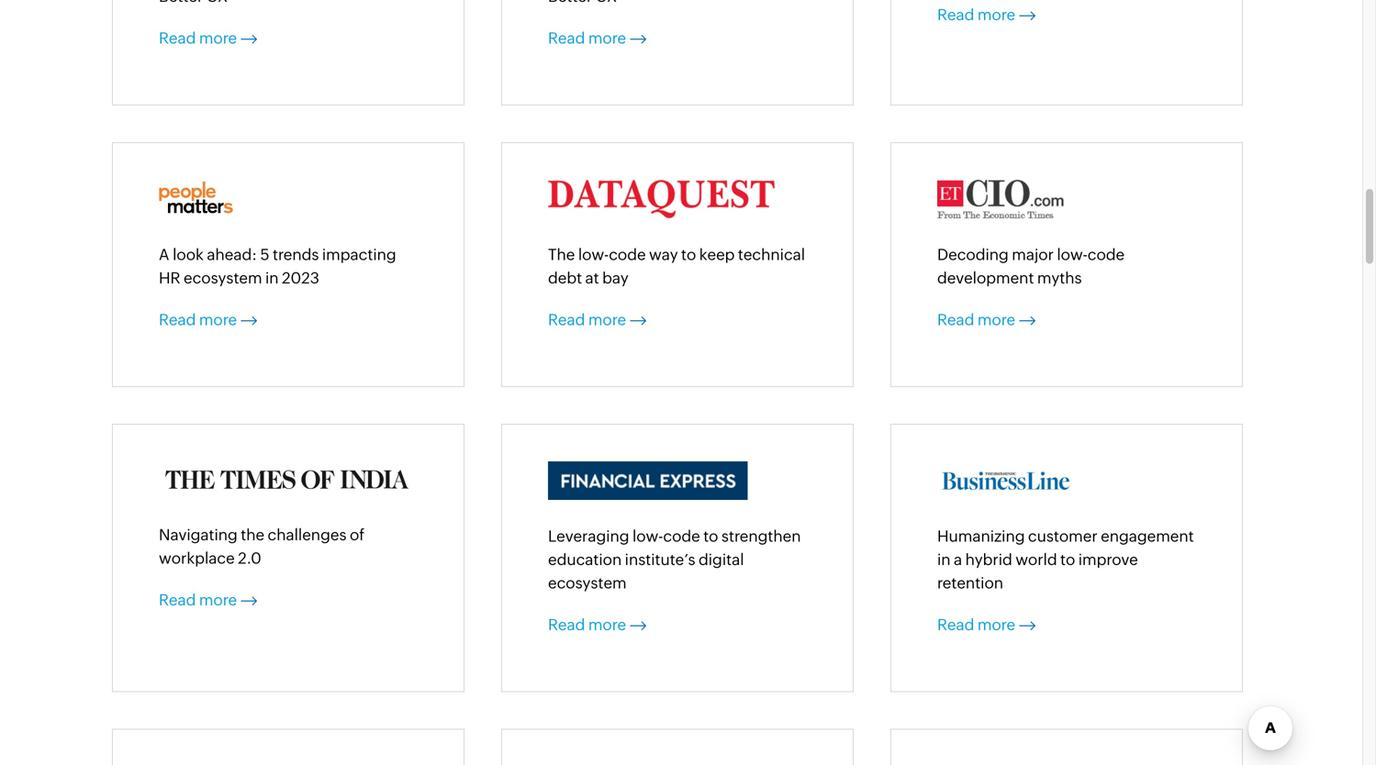Task type: locate. For each thing, give the bounding box(es) containing it.
to right way
[[681, 246, 696, 264]]

humanizing customer engagement in a hybrid world to improve retention
[[938, 528, 1194, 592]]

1 vertical spatial in
[[938, 551, 951, 569]]

to inside the 'the low-code way to keep technical debt at bay'
[[681, 246, 696, 264]]

code
[[609, 246, 646, 264], [1088, 246, 1125, 264], [663, 528, 700, 545]]

code right "major"
[[1088, 246, 1125, 264]]

in down 5
[[265, 269, 279, 287]]

code inside leveraging low-code to strengthen education institute's digital ecosystem
[[663, 528, 700, 545]]

more for decoding major low-code development myths
[[978, 311, 1016, 329]]

low-
[[578, 246, 609, 264], [1057, 246, 1088, 264], [633, 528, 663, 545]]

the low-code way to keep technical debt at bay
[[548, 246, 805, 287]]

to
[[681, 246, 696, 264], [704, 528, 719, 545], [1061, 551, 1076, 569]]

read more link
[[938, 6, 1036, 23], [159, 29, 257, 47], [548, 29, 647, 47], [159, 311, 257, 329], [548, 311, 647, 329], [938, 311, 1036, 329], [159, 591, 257, 609], [548, 616, 647, 634], [938, 616, 1036, 634]]

2 horizontal spatial to
[[1061, 551, 1076, 569]]

2 horizontal spatial low-
[[1057, 246, 1088, 264]]

1 vertical spatial to
[[704, 528, 719, 545]]

2 horizontal spatial code
[[1088, 246, 1125, 264]]

keep
[[700, 246, 735, 264]]

look
[[173, 246, 204, 264]]

read for leveraging low-code to strengthen education institute's digital ecosystem
[[548, 616, 585, 634]]

read more
[[938, 6, 1016, 23], [159, 29, 237, 47], [548, 29, 626, 47], [159, 311, 237, 329], [548, 311, 626, 329], [938, 311, 1016, 329], [159, 591, 237, 609], [548, 616, 626, 634], [938, 616, 1016, 634]]

read for the low-code way to keep technical debt at bay
[[548, 311, 585, 329]]

a
[[159, 246, 170, 264]]

0 vertical spatial ecosystem
[[184, 269, 262, 287]]

zoho_general_pages image up challenges
[[159, 462, 418, 499]]

a look ahead: 5 trends impacting hr ecosystem in 2023 link
[[159, 246, 396, 287]]

ecosystem down education
[[548, 574, 627, 592]]

1 vertical spatial ecosystem
[[548, 574, 627, 592]]

hr
[[159, 269, 180, 287]]

2 vertical spatial to
[[1061, 551, 1076, 569]]

the
[[241, 526, 265, 544]]

low- up 'institute's'
[[633, 528, 663, 545]]

read more link for humanizing customer engagement in a hybrid world to improve retention
[[938, 616, 1036, 634]]

read
[[938, 6, 975, 23], [159, 29, 196, 47], [548, 29, 585, 47], [159, 311, 196, 329], [548, 311, 585, 329], [938, 311, 975, 329], [159, 591, 196, 609], [548, 616, 585, 634], [938, 616, 975, 634]]

hybrid
[[966, 551, 1013, 569]]

leveraging low-code to strengthen education institute's digital ecosystem link
[[548, 528, 801, 592]]

world
[[1016, 551, 1058, 569]]

more
[[978, 6, 1016, 23], [199, 29, 237, 47], [588, 29, 626, 47], [199, 311, 237, 329], [588, 311, 626, 329], [978, 311, 1016, 329], [199, 591, 237, 609], [588, 616, 626, 634], [978, 616, 1016, 634]]

way
[[649, 246, 678, 264]]

2.0
[[238, 550, 262, 567]]

zoho_general_pages image up 'institute's'
[[548, 462, 748, 500]]

1 horizontal spatial ecosystem
[[548, 574, 627, 592]]

ahead:
[[207, 246, 257, 264]]

0 horizontal spatial low-
[[578, 246, 609, 264]]

low- up at
[[578, 246, 609, 264]]

2023
[[282, 269, 319, 287]]

1 horizontal spatial to
[[704, 528, 719, 545]]

digital
[[699, 551, 744, 569]]

to up digital
[[704, 528, 719, 545]]

read more link for decoding major low-code development myths
[[938, 311, 1036, 329]]

zoho_general_pages image up decoding
[[938, 180, 1064, 219]]

workplace
[[159, 550, 235, 567]]

0 vertical spatial to
[[681, 246, 696, 264]]

code inside the 'the low-code way to keep technical debt at bay'
[[609, 246, 646, 264]]

read more link for leveraging low-code to strengthen education institute's digital ecosystem
[[548, 616, 647, 634]]

code up 'institute's'
[[663, 528, 700, 545]]

code up bay
[[609, 246, 646, 264]]

major
[[1012, 246, 1054, 264]]

zoho_general_pages image up humanizing at the bottom of the page
[[938, 462, 1075, 500]]

engagement
[[1101, 528, 1194, 545]]

read more link for navigating the challenges of workplace 2.0
[[159, 591, 257, 609]]

navigating the challenges of workplace 2.0
[[159, 526, 365, 567]]

in left a
[[938, 551, 951, 569]]

0 horizontal spatial code
[[609, 246, 646, 264]]

customer
[[1028, 528, 1098, 545]]

to inside leveraging low-code to strengthen education institute's digital ecosystem
[[704, 528, 719, 545]]

code for to
[[609, 246, 646, 264]]

ecosystem
[[184, 269, 262, 287], [548, 574, 627, 592]]

in
[[265, 269, 279, 287], [938, 551, 951, 569]]

zoho_general_pages image for navigating
[[159, 462, 418, 499]]

navigating the challenges of workplace 2.0 link
[[159, 526, 365, 567]]

read more for the low-code way to keep technical debt at bay
[[548, 311, 626, 329]]

to down customer
[[1061, 551, 1076, 569]]

0 vertical spatial in
[[265, 269, 279, 287]]

zoho_general_pages image for decoding
[[938, 180, 1064, 219]]

1 horizontal spatial in
[[938, 551, 951, 569]]

debt
[[548, 269, 582, 287]]

0 horizontal spatial ecosystem
[[184, 269, 262, 287]]

navigating
[[159, 526, 238, 544]]

code for strengthen
[[663, 528, 700, 545]]

the low-code way to keep technical debt at bay link
[[548, 246, 805, 287]]

zoho_general_pages image up way
[[548, 180, 775, 219]]

1 horizontal spatial code
[[663, 528, 700, 545]]

in inside a look ahead: 5 trends impacting hr ecosystem in 2023
[[265, 269, 279, 287]]

leveraging
[[548, 528, 630, 545]]

low- inside leveraging low-code to strengthen education institute's digital ecosystem
[[633, 528, 663, 545]]

read for navigating the challenges of workplace 2.0
[[159, 591, 196, 609]]

zoho_general_pages image
[[159, 180, 233, 219], [548, 180, 775, 219], [938, 180, 1064, 219], [159, 462, 418, 499], [548, 462, 748, 500], [938, 462, 1075, 500]]

0 horizontal spatial to
[[681, 246, 696, 264]]

5
[[260, 246, 270, 264]]

zoho_general_pages image up look
[[159, 180, 233, 219]]

1 horizontal spatial low-
[[633, 528, 663, 545]]

the
[[548, 246, 575, 264]]

low- up the myths
[[1057, 246, 1088, 264]]

read more for humanizing customer engagement in a hybrid world to improve retention
[[938, 616, 1016, 634]]

ecosystem inside leveraging low-code to strengthen education institute's digital ecosystem
[[548, 574, 627, 592]]

low- inside decoding major low-code development myths
[[1057, 246, 1088, 264]]

low- inside the 'the low-code way to keep technical debt at bay'
[[578, 246, 609, 264]]

ecosystem down ahead:
[[184, 269, 262, 287]]

decoding major low-code development myths link
[[938, 246, 1125, 287]]

0 horizontal spatial in
[[265, 269, 279, 287]]



Task type: vqa. For each thing, say whether or not it's contained in the screenshot.
CODE in Decoding major low-code development myths
yes



Task type: describe. For each thing, give the bounding box(es) containing it.
ecosystem inside a look ahead: 5 trends impacting hr ecosystem in 2023
[[184, 269, 262, 287]]

institute's
[[625, 551, 696, 569]]

read more for decoding major low-code development myths
[[938, 311, 1016, 329]]

myths
[[1038, 269, 1082, 287]]

challenges
[[268, 526, 347, 544]]

trends
[[273, 246, 319, 264]]

low- for leveraging low-code to strengthen education institute's digital ecosystem
[[633, 528, 663, 545]]

zoho_general_pages image for a
[[159, 180, 233, 219]]

zoho_general_pages image for the
[[548, 180, 775, 219]]

low- for the low-code way to keep technical debt at bay
[[578, 246, 609, 264]]

leveraging low-code to strengthen education institute's digital ecosystem
[[548, 528, 801, 592]]

read more for leveraging low-code to strengthen education institute's digital ecosystem
[[548, 616, 626, 634]]

read more link for the low-code way to keep technical debt at bay
[[548, 311, 647, 329]]

read more link for a look ahead: 5 trends impacting hr ecosystem in 2023
[[159, 311, 257, 329]]

more for leveraging low-code to strengthen education institute's digital ecosystem
[[588, 616, 626, 634]]

read for humanizing customer engagement in a hybrid world to improve retention
[[938, 616, 975, 634]]

more for the low-code way to keep technical debt at bay
[[588, 311, 626, 329]]

more for humanizing customer engagement in a hybrid world to improve retention
[[978, 616, 1016, 634]]

development
[[938, 269, 1034, 287]]

in inside humanizing customer engagement in a hybrid world to improve retention
[[938, 551, 951, 569]]

at
[[585, 269, 599, 287]]

more for a look ahead: 5 trends impacting hr ecosystem in 2023
[[199, 311, 237, 329]]

a look ahead: 5 trends impacting hr ecosystem in 2023
[[159, 246, 396, 287]]

code inside decoding major low-code development myths
[[1088, 246, 1125, 264]]

technical
[[738, 246, 805, 264]]

impacting
[[322, 246, 396, 264]]

retention
[[938, 574, 1004, 592]]

read for decoding major low-code development myths
[[938, 311, 975, 329]]

read for a look ahead: 5 trends impacting hr ecosystem in 2023
[[159, 311, 196, 329]]

bay
[[602, 269, 629, 287]]

strengthen
[[722, 528, 801, 545]]

of
[[350, 526, 365, 544]]

decoding
[[938, 246, 1009, 264]]

to inside humanizing customer engagement in a hybrid world to improve retention
[[1061, 551, 1076, 569]]

humanizing
[[938, 528, 1025, 545]]

zoho_general_pages image for leveraging
[[548, 462, 748, 500]]

improve
[[1079, 551, 1138, 569]]

zoho_general_pages image for humanizing
[[938, 462, 1075, 500]]

more for navigating the challenges of workplace 2.0
[[199, 591, 237, 609]]

a
[[954, 551, 963, 569]]

decoding major low-code development myths
[[938, 246, 1125, 287]]

education
[[548, 551, 622, 569]]

humanizing customer engagement in a hybrid world to improve retention link
[[938, 528, 1194, 592]]

read more for navigating the challenges of workplace 2.0
[[159, 591, 237, 609]]

read more for a look ahead: 5 trends impacting hr ecosystem in 2023
[[159, 311, 237, 329]]



